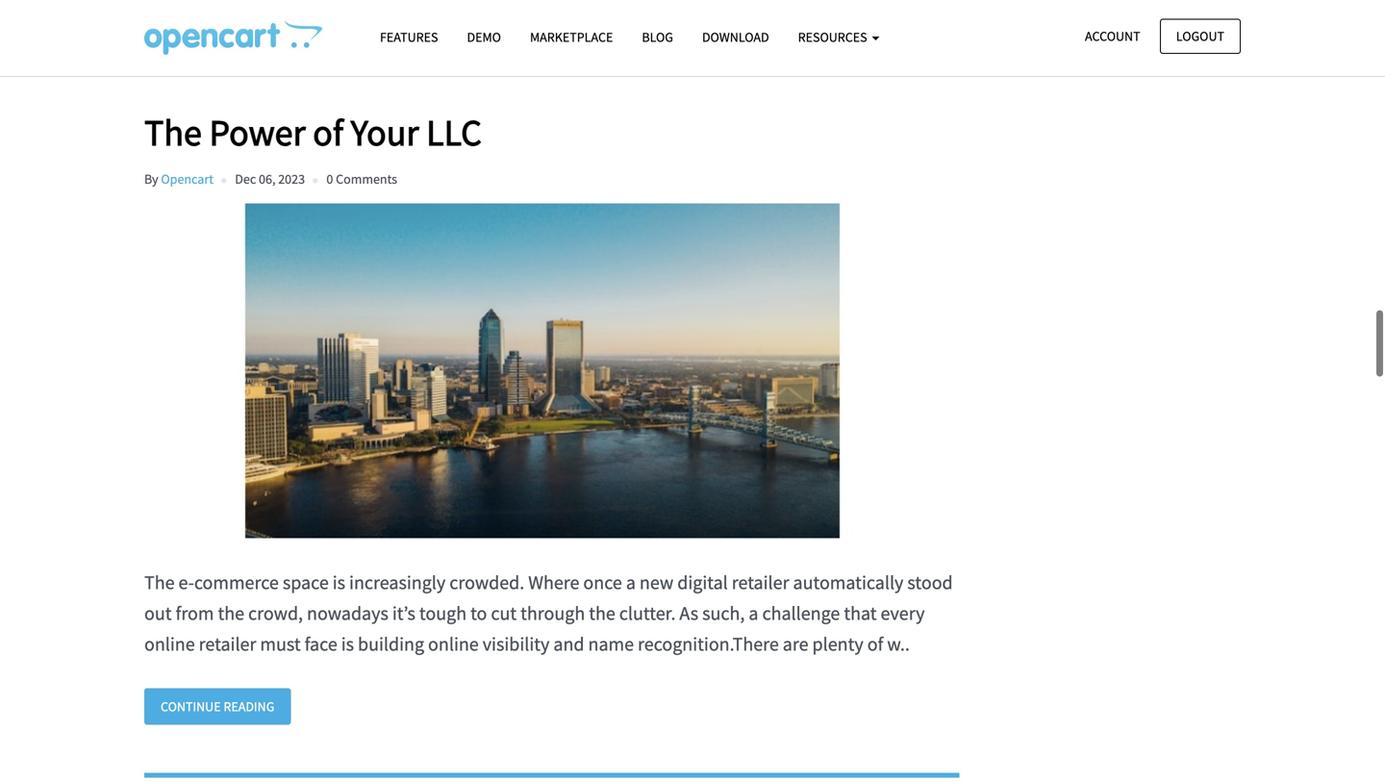 Task type: vqa. For each thing, say whether or not it's contained in the screenshot.
"OF"
yes



Task type: describe. For each thing, give the bounding box(es) containing it.
stood
[[908, 570, 953, 594]]

2 online from the left
[[428, 632, 479, 656]]

such,
[[702, 601, 745, 625]]

crowd,
[[248, 601, 303, 625]]

llc
[[426, 109, 482, 155]]

0 vertical spatial a
[[626, 570, 636, 594]]

visibility
[[483, 632, 550, 656]]

the e-commerce space is increasingly crowded. where once a new digital retailer automatically stood out from the crowd, nowadays it's tough to cut through the clutter. as such, a challenge that every online retailer must face is building online visibility and name recognition.there are plenty of w..
[[144, 570, 953, 656]]

power
[[209, 109, 306, 155]]

download
[[702, 28, 769, 46]]

the for the power of your llc
[[144, 109, 202, 155]]

0
[[327, 170, 333, 188]]

1 vertical spatial a
[[749, 601, 759, 625]]

1 vertical spatial retailer
[[199, 632, 256, 656]]

tough
[[419, 601, 467, 625]]

1 online from the left
[[144, 632, 195, 656]]

must
[[260, 632, 301, 656]]

logout
[[1176, 27, 1225, 45]]

face
[[305, 632, 337, 656]]

logout link
[[1160, 19, 1241, 54]]

name
[[588, 632, 634, 656]]

marketplace link
[[516, 20, 628, 54]]

account
[[1085, 27, 1141, 45]]

once
[[583, 570, 622, 594]]

to
[[471, 601, 487, 625]]

0 vertical spatial is
[[333, 570, 345, 594]]

06,
[[259, 170, 276, 188]]

where
[[528, 570, 580, 594]]

the power of your llc link
[[144, 109, 960, 155]]

opencart - blog image
[[144, 20, 322, 55]]

out
[[144, 601, 172, 625]]

download link
[[688, 20, 784, 54]]

recognition.there
[[638, 632, 779, 656]]

building
[[358, 632, 424, 656]]

by opencart
[[144, 170, 214, 188]]

plenty
[[813, 632, 864, 656]]

dec 06, 2023
[[235, 170, 305, 188]]

by
[[144, 170, 158, 188]]

the power of your llc
[[144, 109, 482, 155]]

the for the e-commerce space is increasingly crowded. where once a new digital retailer automatically stood out from the crowd, nowadays it's tough to cut through the clutter. as such, a challenge that every online retailer must face is building online visibility and name recognition.there are plenty of w..
[[144, 570, 175, 594]]

are
[[783, 632, 809, 656]]

features
[[380, 28, 438, 46]]

through
[[521, 601, 585, 625]]

account link
[[1069, 19, 1157, 54]]

2023
[[278, 170, 305, 188]]



Task type: locate. For each thing, give the bounding box(es) containing it.
that
[[844, 601, 877, 625]]

0 horizontal spatial a
[[626, 570, 636, 594]]

commerce
[[194, 570, 279, 594]]

continue reading
[[161, 698, 275, 715]]

it's
[[392, 601, 416, 625]]

online down tough
[[428, 632, 479, 656]]

online
[[144, 632, 195, 656], [428, 632, 479, 656]]

0 horizontal spatial retailer
[[199, 632, 256, 656]]

increasingly
[[349, 570, 446, 594]]

retailer down from
[[199, 632, 256, 656]]

and
[[554, 632, 584, 656]]

the power of your llc image
[[144, 203, 941, 538]]

0 vertical spatial of
[[313, 109, 343, 155]]

of up '0'
[[313, 109, 343, 155]]

every
[[881, 601, 925, 625]]

0 horizontal spatial of
[[313, 109, 343, 155]]

features link
[[366, 20, 453, 54]]

automatically
[[793, 570, 904, 594]]

0 horizontal spatial the
[[218, 601, 244, 625]]

1 vertical spatial of
[[868, 632, 884, 656]]

online down out at the bottom left of the page
[[144, 632, 195, 656]]

opencart link
[[161, 170, 214, 188]]

digital
[[678, 570, 728, 594]]

the left e-
[[144, 570, 175, 594]]

0 horizontal spatial online
[[144, 632, 195, 656]]

resources
[[798, 28, 870, 46]]

0 comments
[[327, 170, 397, 188]]

e-
[[178, 570, 194, 594]]

space
[[283, 570, 329, 594]]

your
[[351, 109, 419, 155]]

marketplace
[[530, 28, 613, 46]]

demo link
[[453, 20, 516, 54]]

is
[[333, 570, 345, 594], [341, 632, 354, 656]]

continue reading link
[[144, 688, 291, 725]]

of inside the e-commerce space is increasingly crowded. where once a new digital retailer automatically stood out from the crowd, nowadays it's tough to cut through the clutter. as such, a challenge that every online retailer must face is building online visibility and name recognition.there are plenty of w..
[[868, 632, 884, 656]]

the inside the e-commerce space is increasingly crowded. where once a new digital retailer automatically stood out from the crowd, nowadays it's tough to cut through the clutter. as such, a challenge that every online retailer must face is building online visibility and name recognition.there are plenty of w..
[[144, 570, 175, 594]]

0 vertical spatial retailer
[[732, 570, 789, 594]]

1 the from the left
[[218, 601, 244, 625]]

is right face
[[341, 632, 354, 656]]

cut
[[491, 601, 517, 625]]

challenge
[[762, 601, 840, 625]]

1 horizontal spatial the
[[589, 601, 616, 625]]

0 vertical spatial the
[[144, 109, 202, 155]]

1 the from the top
[[144, 109, 202, 155]]

a right such,
[[749, 601, 759, 625]]

1 horizontal spatial online
[[428, 632, 479, 656]]

is up nowadays
[[333, 570, 345, 594]]

blog link
[[628, 20, 688, 54]]

2 the from the left
[[589, 601, 616, 625]]

retailer up such,
[[732, 570, 789, 594]]

continue
[[161, 698, 221, 715]]

1 vertical spatial is
[[341, 632, 354, 656]]

new
[[640, 570, 674, 594]]

resources link
[[784, 20, 894, 54]]

retailer
[[732, 570, 789, 594], [199, 632, 256, 656]]

of left w..
[[868, 632, 884, 656]]

nowadays
[[307, 601, 389, 625]]

clutter.
[[619, 601, 676, 625]]

a left new
[[626, 570, 636, 594]]

crowded.
[[450, 570, 525, 594]]

1 horizontal spatial retailer
[[732, 570, 789, 594]]

as
[[680, 601, 699, 625]]

of
[[313, 109, 343, 155], [868, 632, 884, 656]]

demo
[[467, 28, 501, 46]]

opencart
[[161, 170, 214, 188]]

dec
[[235, 170, 256, 188]]

the down commerce
[[218, 601, 244, 625]]

1 horizontal spatial a
[[749, 601, 759, 625]]

2 the from the top
[[144, 570, 175, 594]]

blog
[[642, 28, 673, 46]]

reading
[[224, 698, 275, 715]]

the
[[144, 109, 202, 155], [144, 570, 175, 594]]

from
[[176, 601, 214, 625]]

the up by opencart
[[144, 109, 202, 155]]

the
[[218, 601, 244, 625], [589, 601, 616, 625]]

comments
[[336, 170, 397, 188]]

1 vertical spatial the
[[144, 570, 175, 594]]

1 horizontal spatial of
[[868, 632, 884, 656]]

a
[[626, 570, 636, 594], [749, 601, 759, 625]]

the down once
[[589, 601, 616, 625]]

w..
[[887, 632, 910, 656]]



